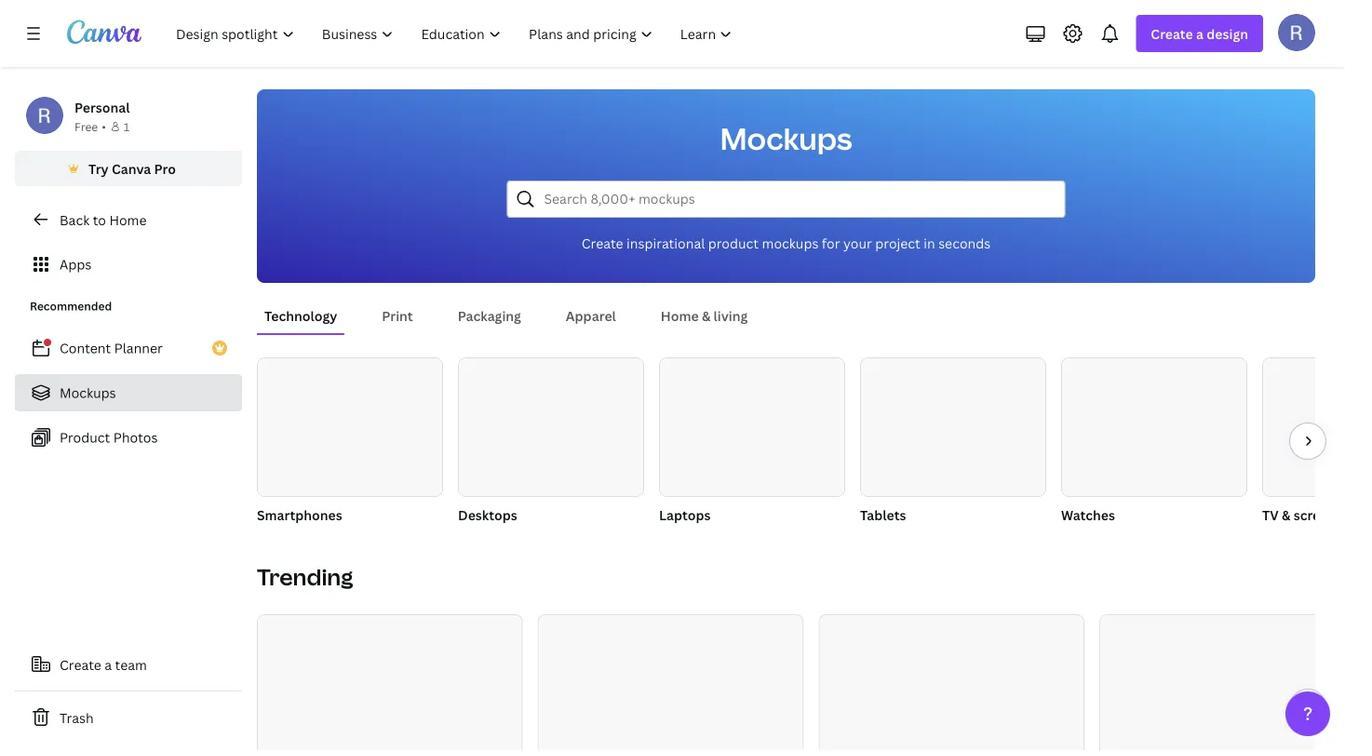 Task type: locate. For each thing, give the bounding box(es) containing it.
tablets
[[861, 506, 907, 524]]

home left living
[[661, 307, 699, 325]]

1 horizontal spatial &
[[1283, 506, 1291, 524]]

list
[[15, 330, 242, 456]]

planner
[[114, 340, 163, 357]]

2 horizontal spatial create
[[1152, 25, 1194, 42]]

1 vertical spatial create
[[582, 234, 624, 252]]

a
[[1197, 25, 1204, 42], [105, 656, 112, 674]]

trash link
[[15, 699, 242, 737]]

try canva pro
[[89, 160, 176, 177]]

& for living
[[702, 307, 711, 325]]

& inside group
[[1283, 506, 1291, 524]]

to
[[93, 211, 106, 229]]

1 vertical spatial a
[[105, 656, 112, 674]]

0 horizontal spatial create
[[60, 656, 101, 674]]

create a team button
[[15, 646, 242, 684]]

create left design
[[1152, 25, 1194, 42]]

create a design button
[[1137, 15, 1264, 52]]

back to home
[[60, 211, 147, 229]]

for
[[822, 234, 841, 252]]

print button
[[375, 298, 421, 333]]

a for design
[[1197, 25, 1204, 42]]

technology button
[[257, 298, 345, 333]]

2 vertical spatial create
[[60, 656, 101, 674]]

trash
[[60, 709, 94, 727]]

& for screens
[[1283, 506, 1291, 524]]

group
[[257, 358, 443, 497], [458, 358, 645, 497], [659, 358, 846, 497], [861, 358, 1047, 497], [1062, 358, 1248, 497], [257, 615, 523, 752], [538, 615, 804, 752], [819, 615, 1085, 752], [1100, 615, 1346, 752]]

watches
[[1062, 506, 1116, 524]]

your
[[844, 234, 873, 252]]

create left inspirational
[[582, 234, 624, 252]]

team
[[115, 656, 147, 674]]

0 horizontal spatial a
[[105, 656, 112, 674]]

watches group
[[1062, 358, 1248, 525]]

tv & screens group
[[1263, 358, 1346, 525]]

home right to
[[109, 211, 147, 229]]

create for create a team
[[60, 656, 101, 674]]

tablets group
[[861, 358, 1047, 525]]

personal
[[75, 98, 130, 116]]

home
[[109, 211, 147, 229], [661, 307, 699, 325]]

apparel button
[[559, 298, 624, 333]]

create
[[1152, 25, 1194, 42], [582, 234, 624, 252], [60, 656, 101, 674]]

create left team
[[60, 656, 101, 674]]

a inside create a team button
[[105, 656, 112, 674]]

& inside 'button'
[[702, 307, 711, 325]]

1 vertical spatial &
[[1283, 506, 1291, 524]]

mockups
[[720, 118, 853, 159], [60, 384, 116, 402]]

ruby anderson image
[[1279, 14, 1316, 51]]

living
[[714, 307, 748, 325]]

create inspirational product mockups for your project in seconds
[[582, 234, 991, 252]]

1 horizontal spatial a
[[1197, 25, 1204, 42]]

1 horizontal spatial create
[[582, 234, 624, 252]]

free •
[[75, 119, 106, 134]]

tv
[[1263, 506, 1279, 524]]

&
[[702, 307, 711, 325], [1283, 506, 1291, 524]]

smartphones group
[[257, 358, 443, 525]]

a left team
[[105, 656, 112, 674]]

a for team
[[105, 656, 112, 674]]

& right tv
[[1283, 506, 1291, 524]]

0 vertical spatial create
[[1152, 25, 1194, 42]]

create a team
[[60, 656, 147, 674]]

mockups down content
[[60, 384, 116, 402]]

mockups inside list
[[60, 384, 116, 402]]

0 horizontal spatial &
[[702, 307, 711, 325]]

1
[[124, 119, 130, 134]]

photos
[[113, 429, 158, 447]]

a inside the create a design dropdown button
[[1197, 25, 1204, 42]]

apps
[[60, 256, 92, 273]]

apparel
[[566, 307, 616, 325]]

& left living
[[702, 307, 711, 325]]

0 vertical spatial a
[[1197, 25, 1204, 42]]

0 horizontal spatial mockups
[[60, 384, 116, 402]]

create inside button
[[60, 656, 101, 674]]

product
[[60, 429, 110, 447]]

1 vertical spatial home
[[661, 307, 699, 325]]

in
[[924, 234, 936, 252]]

0 horizontal spatial home
[[109, 211, 147, 229]]

1 horizontal spatial mockups
[[720, 118, 853, 159]]

product photos
[[60, 429, 158, 447]]

0 vertical spatial mockups
[[720, 118, 853, 159]]

free
[[75, 119, 98, 134]]

project
[[876, 234, 921, 252]]

create inside dropdown button
[[1152, 25, 1194, 42]]

inspirational
[[627, 234, 705, 252]]

laptops group
[[659, 358, 846, 525]]

1 horizontal spatial home
[[661, 307, 699, 325]]

a left design
[[1197, 25, 1204, 42]]

print
[[382, 307, 413, 325]]

0 vertical spatial &
[[702, 307, 711, 325]]

mockups up "label" search box
[[720, 118, 853, 159]]

1 vertical spatial mockups
[[60, 384, 116, 402]]



Task type: vqa. For each thing, say whether or not it's contained in the screenshot.
menu bar
no



Task type: describe. For each thing, give the bounding box(es) containing it.
0 vertical spatial home
[[109, 211, 147, 229]]

create for create a design
[[1152, 25, 1194, 42]]

laptops
[[659, 506, 711, 524]]

home inside 'button'
[[661, 307, 699, 325]]

mockups link
[[15, 374, 242, 412]]

recommended
[[30, 299, 112, 314]]

content planner link
[[15, 330, 242, 367]]

product
[[709, 234, 759, 252]]

top level navigation element
[[164, 15, 748, 52]]

tv & screens
[[1263, 506, 1343, 524]]

mockups
[[762, 234, 819, 252]]

screens
[[1294, 506, 1343, 524]]

home & living button
[[654, 298, 756, 333]]

back to home link
[[15, 201, 242, 238]]

pro
[[154, 160, 176, 177]]

design
[[1207, 25, 1249, 42]]

packaging
[[458, 307, 521, 325]]

home & living
[[661, 307, 748, 325]]

content
[[60, 340, 111, 357]]

apps link
[[15, 246, 242, 283]]

technology
[[265, 307, 337, 325]]

desktops
[[458, 506, 518, 524]]

list containing content planner
[[15, 330, 242, 456]]

desktops group
[[458, 358, 645, 525]]

create a design
[[1152, 25, 1249, 42]]

try canva pro button
[[15, 151, 242, 186]]

seconds
[[939, 234, 991, 252]]

packaging button
[[451, 298, 529, 333]]

canva
[[112, 160, 151, 177]]

create for create inspirational product mockups for your project in seconds
[[582, 234, 624, 252]]

try
[[89, 160, 109, 177]]

trending
[[257, 562, 353, 592]]

smartphones
[[257, 506, 342, 524]]

product photos link
[[15, 419, 242, 456]]

back
[[60, 211, 90, 229]]

Label search field
[[544, 182, 1054, 217]]

•
[[102, 119, 106, 134]]

content planner
[[60, 340, 163, 357]]



